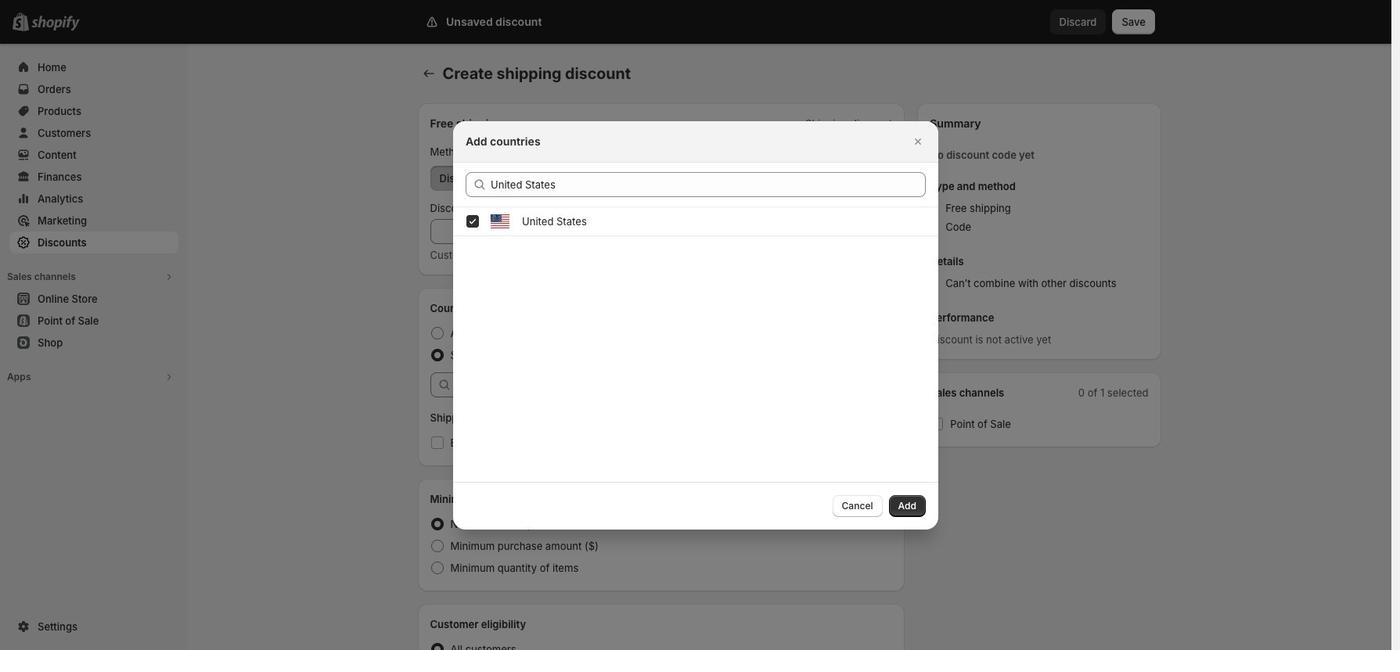 Task type: vqa. For each thing, say whether or not it's contained in the screenshot.
dialog
yes



Task type: describe. For each thing, give the bounding box(es) containing it.
shopify image
[[31, 16, 80, 31]]



Task type: locate. For each thing, give the bounding box(es) containing it.
dialog
[[0, 121, 1392, 530]]

Search countries text field
[[491, 172, 926, 197]]



